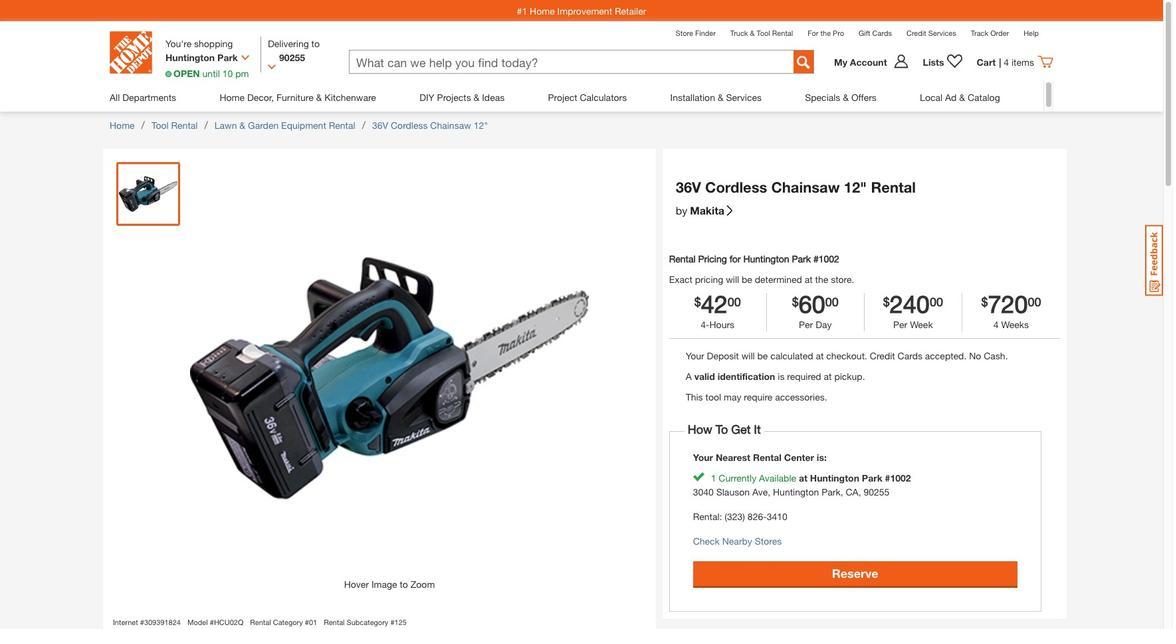 Task type: describe. For each thing, give the bounding box(es) containing it.
1 vertical spatial credit
[[870, 350, 895, 361]]

1 currently available at huntington park # 1002 3040 slauson ave , huntington park , ca , 90255
[[693, 473, 911, 498]]

per for 240
[[894, 319, 908, 330]]

accessories.
[[775, 391, 827, 403]]

tool rental link
[[152, 120, 198, 131]]

delivering
[[268, 38, 309, 49]]

home for home link on the left
[[110, 120, 135, 131]]

identification
[[718, 371, 776, 382]]

open until 10 pm
[[174, 68, 249, 79]]

3040
[[693, 486, 714, 498]]

$ 720 00
[[982, 290, 1042, 318]]

00 for 42
[[728, 294, 741, 309]]

0 vertical spatial 1002
[[819, 253, 840, 264]]

lists link
[[917, 54, 970, 70]]

nearest
[[716, 452, 751, 463]]

1 vertical spatial the
[[816, 274, 829, 285]]

#1 home improvement retailer
[[517, 5, 647, 16]]

4 weeks
[[994, 319, 1029, 330]]

by
[[676, 204, 688, 216]]

items
[[1012, 56, 1035, 67]]

$ 240 00
[[884, 290, 943, 318]]

nearby
[[723, 536, 753, 547]]

truck & tool rental link
[[731, 29, 793, 37]]

2 , from the left
[[841, 486, 843, 498]]

3410
[[767, 511, 788, 522]]

1 vertical spatial to
[[400, 579, 408, 590]]

$ for 42
[[695, 294, 701, 309]]

lawn
[[215, 120, 237, 131]]

specials & offers link
[[805, 80, 877, 114]]

credit services
[[907, 29, 957, 37]]

for the pro
[[808, 29, 844, 37]]

all departments link
[[110, 80, 176, 114]]

track
[[971, 29, 989, 37]]

36v for 36v cordless chainsaw 12" rental
[[676, 179, 701, 196]]

will for pricing
[[726, 274, 739, 285]]

store finder link
[[676, 29, 716, 37]]

day
[[816, 319, 832, 330]]

diy projects & ideas link
[[420, 80, 505, 114]]

hours
[[710, 319, 735, 330]]

project
[[548, 92, 578, 103]]

your for your deposit will be calculated at checkout. credit cards accepted. no cash.
[[686, 350, 705, 361]]

home decor, furniture & kitchenware link
[[220, 80, 376, 114]]

improvement
[[558, 5, 612, 16]]

1 , from the left
[[768, 486, 771, 498]]

all departments
[[110, 92, 176, 103]]

finder
[[695, 29, 716, 37]]

required
[[787, 371, 822, 382]]

36v cordless chainsaw 12" link
[[372, 120, 488, 131]]

720 dollars and 00 cents element containing $
[[982, 293, 988, 316]]

00 for 720
[[1028, 294, 1042, 309]]

you're
[[166, 38, 192, 49]]

reserve
[[832, 567, 879, 581]]

delivering to
[[268, 38, 320, 49]]

lg treemaintenance makita chainsawcordless large 01 a.0 image
[[119, 165, 178, 223]]

per day
[[799, 319, 832, 330]]

0 horizontal spatial services
[[726, 92, 762, 103]]

36v cordless chainsaw 12"
[[372, 120, 488, 131]]

1 vertical spatial cards
[[898, 350, 923, 361]]

diy
[[420, 92, 435, 103]]

be for calculated
[[758, 350, 768, 361]]

rental:
[[693, 511, 722, 522]]

truck & tool rental
[[731, 29, 793, 37]]

departments
[[122, 92, 176, 103]]

gift cards
[[859, 29, 892, 37]]

cart
[[977, 56, 996, 67]]

you're shopping
[[166, 38, 233, 49]]

check nearby stores link
[[693, 536, 782, 547]]

60 dollars and 00 cents element containing 00
[[826, 293, 839, 316]]

$ for 720
[[982, 294, 988, 309]]

60
[[799, 290, 826, 318]]

my account link
[[834, 54, 917, 70]]

project calculators link
[[548, 80, 627, 114]]

projects
[[437, 92, 471, 103]]

accepted.
[[925, 350, 967, 361]]

4-
[[701, 319, 710, 330]]

calculators
[[580, 92, 627, 103]]

your for your nearest rental center is:
[[693, 452, 713, 463]]

be for determined
[[742, 274, 753, 285]]

stores
[[755, 536, 782, 547]]

lawn & garden equipment rental
[[215, 120, 355, 131]]

it
[[754, 422, 761, 437]]

my account
[[834, 56, 887, 67]]

available
[[759, 473, 797, 484]]

calculated
[[771, 350, 814, 361]]

to
[[716, 422, 728, 437]]

#1
[[517, 5, 527, 16]]

60 dollars and 00 cents element containing $
[[792, 293, 799, 316]]

determined
[[755, 274, 802, 285]]

at inside "1 currently available at huntington park # 1002 3040 slauson ave , huntington park , ca , 90255"
[[799, 473, 808, 484]]

the home depot logo link
[[110, 31, 152, 74]]

4 for 4 items
[[1004, 56, 1009, 67]]

internet # 309391824 model # hcu02q rental category # 01 rental subcategory # 125
[[113, 618, 407, 627]]

0 vertical spatial tool
[[757, 29, 770, 37]]

ad
[[945, 92, 957, 103]]

& inside diy projects & ideas link
[[474, 92, 480, 103]]

& right truck
[[750, 29, 755, 37]]

feedback link image
[[1146, 225, 1164, 297]]

36v cordless chainsaw 12" rental
[[676, 179, 916, 196]]

huntington up ca
[[810, 473, 860, 484]]

makita
[[690, 204, 725, 216]]

1 horizontal spatial services
[[929, 29, 957, 37]]

4-hours
[[701, 319, 735, 330]]

truck
[[731, 29, 748, 37]]

42 dollars and 00 cents element containing 00
[[728, 293, 741, 316]]

42
[[701, 290, 728, 318]]

0 horizontal spatial cards
[[873, 29, 892, 37]]

diy projects & ideas
[[420, 92, 505, 103]]

image
[[372, 579, 397, 590]]

at for calculated
[[816, 350, 824, 361]]

at for required
[[824, 371, 832, 382]]

& right lawn
[[240, 120, 245, 131]]

kitchenware
[[325, 92, 376, 103]]

(323)
[[725, 511, 745, 522]]

125
[[395, 618, 407, 627]]

huntington up 'exact pricing will be determined at the store.'
[[744, 253, 790, 264]]

get
[[732, 422, 751, 437]]

all
[[110, 92, 120, 103]]

& inside "specials & offers" link
[[843, 92, 849, 103]]

submit search image
[[797, 56, 811, 69]]

$ 42 00
[[695, 290, 741, 318]]

lawn & garden equipment rental link
[[215, 120, 355, 131]]

0 vertical spatial the
[[821, 29, 831, 37]]



Task type: vqa. For each thing, say whether or not it's contained in the screenshot.
- in Ship to Store Dec 13 - Dec 18 212 available
no



Task type: locate. For each thing, give the bounding box(es) containing it.
for
[[808, 29, 819, 37]]

ideas
[[482, 92, 505, 103]]

at left pickup.
[[824, 371, 832, 382]]

credit
[[907, 29, 927, 37], [870, 350, 895, 361]]

$ inside $ 60 00
[[792, 294, 799, 309]]

this
[[686, 391, 703, 403]]

huntington down available at the right bottom of page
[[773, 486, 819, 498]]

tool down departments
[[152, 120, 169, 131]]

for
[[730, 253, 741, 264]]

home decor, furniture & kitchenware
[[220, 92, 376, 103]]

hover
[[344, 579, 369, 590]]

12" for 36v cordless chainsaw 12"
[[474, 120, 488, 131]]

1 vertical spatial be
[[758, 350, 768, 361]]

1 horizontal spatial cards
[[898, 350, 923, 361]]

$ inside $ 42 00
[[695, 294, 701, 309]]

& right "installation"
[[718, 92, 724, 103]]

0 horizontal spatial will
[[726, 274, 739, 285]]

1 horizontal spatial 1002
[[891, 473, 911, 484]]

chainsaw
[[430, 120, 471, 131], [772, 179, 840, 196]]

tool
[[757, 29, 770, 37], [152, 120, 169, 131]]

1 vertical spatial services
[[726, 92, 762, 103]]

pricing
[[695, 274, 724, 285]]

& left ideas
[[474, 92, 480, 103]]

will up identification
[[742, 350, 755, 361]]

0 horizontal spatial ,
[[768, 486, 771, 498]]

huntington
[[166, 52, 215, 63], [744, 253, 790, 264], [810, 473, 860, 484], [773, 486, 819, 498]]

1 vertical spatial 36v
[[676, 179, 701, 196]]

will
[[726, 274, 739, 285], [742, 350, 755, 361]]

1 horizontal spatial per
[[894, 319, 908, 330]]

36v for 36v cordless chainsaw 12"
[[372, 120, 388, 131]]

per
[[799, 319, 813, 330], [894, 319, 908, 330]]

720 dollars and 00 cents element containing 00
[[1028, 293, 1042, 316]]

42 dollars and 00 cents element containing $
[[695, 293, 701, 316]]

2 00 from the left
[[826, 294, 839, 309]]

4 left items
[[1004, 56, 1009, 67]]

at down 'center'
[[799, 473, 808, 484]]

42 dollars and 00 cents element
[[669, 290, 766, 318], [701, 290, 728, 318], [695, 293, 701, 316], [728, 293, 741, 316]]

equipment
[[281, 120, 326, 131]]

1 vertical spatial chainsaw
[[772, 179, 840, 196]]

this tool may require accessories.
[[686, 391, 827, 403]]

0 horizontal spatial home
[[110, 120, 135, 131]]

furniture
[[277, 92, 314, 103]]

$ inside '$ 240 00'
[[884, 294, 890, 309]]

retailer
[[615, 5, 647, 16]]

help link
[[1024, 29, 1039, 37]]

a
[[686, 371, 692, 382]]

1 $ from the left
[[695, 294, 701, 309]]

1 horizontal spatial tool
[[757, 29, 770, 37]]

1 per from the left
[[799, 319, 813, 330]]

0 vertical spatial be
[[742, 274, 753, 285]]

1 horizontal spatial be
[[758, 350, 768, 361]]

to left zoom
[[400, 579, 408, 590]]

store.
[[831, 274, 855, 285]]

your nearest rental center is:
[[693, 452, 827, 463]]

1 vertical spatial will
[[742, 350, 755, 361]]

store
[[676, 29, 693, 37]]

1 horizontal spatial 12"
[[844, 179, 867, 196]]

90255 down delivering to
[[279, 52, 305, 63]]

240 dollars and 00 cents element containing $
[[884, 293, 890, 316]]

720
[[988, 290, 1028, 318]]

1 horizontal spatial 36v
[[676, 179, 701, 196]]

00 for 60
[[826, 294, 839, 309]]

for the pro link
[[808, 29, 844, 37]]

is
[[778, 371, 785, 382]]

60 dollars and 00 cents element
[[767, 290, 864, 318], [799, 290, 826, 318], [792, 293, 799, 316], [826, 293, 839, 316]]

0 vertical spatial home
[[530, 5, 555, 16]]

the
[[821, 29, 831, 37], [816, 274, 829, 285]]

00 for 240
[[930, 294, 943, 309]]

& inside "home decor, furniture & kitchenware" link
[[316, 92, 322, 103]]

90255 inside "1 currently available at huntington park # 1002 3040 slauson ave , huntington park , ca , 90255"
[[864, 486, 890, 498]]

0 horizontal spatial 12"
[[474, 120, 488, 131]]

ave
[[753, 486, 768, 498]]

cards right gift
[[873, 29, 892, 37]]

slauson
[[717, 486, 750, 498]]

00 inside $ 42 00
[[728, 294, 741, 309]]

be down "rental pricing for huntington park # 1002"
[[742, 274, 753, 285]]

specials & offers
[[805, 92, 877, 103]]

12"
[[474, 120, 488, 131], [844, 179, 867, 196]]

10
[[223, 68, 233, 79]]

4 for 4 weeks
[[994, 319, 999, 330]]

2 vertical spatial home
[[110, 120, 135, 131]]

0 vertical spatial will
[[726, 274, 739, 285]]

per week
[[894, 319, 933, 330]]

$ for 240
[[884, 294, 890, 309]]

0 vertical spatial 12"
[[474, 120, 488, 131]]

reserve button
[[693, 562, 1018, 586]]

to right the "delivering"
[[312, 38, 320, 49]]

1 horizontal spatial cordless
[[706, 179, 768, 196]]

lists
[[923, 56, 944, 67]]

pickup.
[[835, 371, 865, 382]]

0 horizontal spatial per
[[799, 319, 813, 330]]

0 vertical spatial 36v
[[372, 120, 388, 131]]

2 $ from the left
[[792, 294, 799, 309]]

4 left "weeks"
[[994, 319, 999, 330]]

1002 inside "1 currently available at huntington park # 1002 3040 slauson ave , huntington park , ca , 90255"
[[891, 473, 911, 484]]

36v down kitchenware
[[372, 120, 388, 131]]

0 horizontal spatial 36v
[[372, 120, 388, 131]]

1 vertical spatial 12"
[[844, 179, 867, 196]]

00 inside '$ 240 00'
[[930, 294, 943, 309]]

center
[[784, 452, 814, 463]]

pricing
[[698, 253, 727, 264]]

& inside installation & services link
[[718, 92, 724, 103]]

12" for 36v cordless chainsaw 12" rental
[[844, 179, 867, 196]]

0 vertical spatial 90255
[[279, 52, 305, 63]]

home right #1
[[530, 5, 555, 16]]

309391824
[[144, 618, 181, 627]]

1
[[711, 473, 716, 484]]

installation & services link
[[671, 80, 762, 114]]

#
[[814, 253, 819, 264], [885, 473, 891, 484], [140, 618, 144, 627], [210, 618, 214, 627], [305, 618, 309, 627], [391, 618, 395, 627]]

is:
[[817, 452, 827, 463]]

a valid identification is required at pickup.
[[686, 371, 865, 382]]

0 horizontal spatial be
[[742, 274, 753, 285]]

local ad & catalog link
[[920, 80, 1000, 114]]

00 up hours
[[728, 294, 741, 309]]

00 inside $ 60 00
[[826, 294, 839, 309]]

0 vertical spatial services
[[929, 29, 957, 37]]

home for home decor, furniture & kitchenware
[[220, 92, 245, 103]]

per left day
[[799, 319, 813, 330]]

00 up week
[[930, 294, 943, 309]]

0 horizontal spatial credit
[[870, 350, 895, 361]]

1 horizontal spatial 90255
[[864, 486, 890, 498]]

may
[[724, 391, 742, 403]]

to
[[312, 38, 320, 49], [400, 579, 408, 590]]

be up a valid identification is required at pickup.
[[758, 350, 768, 361]]

chainsaw for 36v cordless chainsaw 12" rental
[[772, 179, 840, 196]]

services
[[929, 29, 957, 37], [726, 92, 762, 103]]

1 horizontal spatial chainsaw
[[772, 179, 840, 196]]

project calculators
[[548, 92, 627, 103]]

credit up lists
[[907, 29, 927, 37]]

pm
[[235, 68, 249, 79]]

0 vertical spatial 4
[[1004, 56, 1009, 67]]

36v up by
[[676, 179, 701, 196]]

per for 60
[[799, 319, 813, 330]]

1 vertical spatial 4
[[994, 319, 999, 330]]

0 vertical spatial cordless
[[391, 120, 428, 131]]

1 vertical spatial 90255
[[864, 486, 890, 498]]

ca
[[846, 486, 859, 498]]

1 vertical spatial cordless
[[706, 179, 768, 196]]

your up the '1'
[[693, 452, 713, 463]]

# inside "1 currently available at huntington park # 1002 3040 slauson ave , huntington park , ca , 90255"
[[885, 473, 891, 484]]

cordless up "makita"
[[706, 179, 768, 196]]

park
[[217, 52, 238, 63], [792, 253, 811, 264], [862, 473, 883, 484], [822, 486, 841, 498]]

1 horizontal spatial ,
[[841, 486, 843, 498]]

cards down the 'per week'
[[898, 350, 923, 361]]

at for determined
[[805, 274, 813, 285]]

services right "installation"
[[726, 92, 762, 103]]

240
[[890, 290, 930, 318]]

& right ad
[[960, 92, 965, 103]]

cordless down diy
[[391, 120, 428, 131]]

0 horizontal spatial chainsaw
[[430, 120, 471, 131]]

1 horizontal spatial will
[[742, 350, 755, 361]]

decor,
[[247, 92, 274, 103]]

order
[[991, 29, 1009, 37]]

shopping
[[194, 38, 233, 49]]

weeks
[[1002, 319, 1029, 330]]

$ 60 00
[[792, 290, 839, 318]]

1 horizontal spatial to
[[400, 579, 408, 590]]

4 00 from the left
[[1028, 294, 1042, 309]]

2 per from the left
[[894, 319, 908, 330]]

tool right truck
[[757, 29, 770, 37]]

1 horizontal spatial 4
[[1004, 56, 1009, 67]]

None text field
[[350, 51, 781, 74], [350, 51, 781, 74], [350, 51, 781, 74], [350, 51, 781, 74]]

00 inside "$ 720 00"
[[1028, 294, 1042, 309]]

720 dollars and 00 cents element
[[963, 290, 1060, 318], [988, 290, 1028, 318], [982, 293, 988, 316], [1028, 293, 1042, 316]]

store finder
[[676, 29, 716, 37]]

at
[[805, 274, 813, 285], [816, 350, 824, 361], [824, 371, 832, 382], [799, 473, 808, 484]]

& right the furniture
[[316, 92, 322, 103]]

1 vertical spatial home
[[220, 92, 245, 103]]

the home depot image
[[110, 31, 152, 74]]

hover image to zoom link
[[190, 179, 589, 592]]

at up 60
[[805, 274, 813, 285]]

garden
[[248, 120, 279, 131]]

account
[[850, 56, 887, 67]]

90255
[[279, 52, 305, 63], [864, 486, 890, 498]]

0 vertical spatial chainsaw
[[430, 120, 471, 131]]

90255 right ca
[[864, 486, 890, 498]]

$ for 60
[[792, 294, 799, 309]]

1 vertical spatial your
[[693, 452, 713, 463]]

0 vertical spatial cards
[[873, 29, 892, 37]]

huntington park
[[166, 52, 238, 63]]

240 dollars and 00 cents element
[[865, 290, 962, 318], [890, 290, 930, 318], [884, 293, 890, 316], [930, 293, 943, 316]]

1 horizontal spatial credit
[[907, 29, 927, 37]]

3 $ from the left
[[884, 294, 890, 309]]

1 00 from the left
[[728, 294, 741, 309]]

services up lists link
[[929, 29, 957, 37]]

4 $ from the left
[[982, 294, 988, 309]]

gift
[[859, 29, 871, 37]]

2 horizontal spatial home
[[530, 5, 555, 16]]

at up the required
[[816, 350, 824, 361]]

0 horizontal spatial 1002
[[819, 253, 840, 264]]

1 vertical spatial 1002
[[891, 473, 911, 484]]

240 dollars and 00 cents element containing 00
[[930, 293, 943, 316]]

1 horizontal spatial home
[[220, 92, 245, 103]]

3 , from the left
[[859, 486, 861, 498]]

2 horizontal spatial ,
[[859, 486, 861, 498]]

how to get it
[[685, 422, 764, 437]]

00 up day
[[826, 294, 839, 309]]

hover image to zoom
[[344, 579, 435, 590]]

00 up "weeks"
[[1028, 294, 1042, 309]]

cordless for 36v cordless chainsaw 12"
[[391, 120, 428, 131]]

0 horizontal spatial 4
[[994, 319, 999, 330]]

will down for on the top of page
[[726, 274, 739, 285]]

chainsaw for 36v cordless chainsaw 12"
[[430, 120, 471, 131]]

0 horizontal spatial 90255
[[279, 52, 305, 63]]

home down all
[[110, 120, 135, 131]]

0 vertical spatial your
[[686, 350, 705, 361]]

your up "a"
[[686, 350, 705, 361]]

huntington up open
[[166, 52, 215, 63]]

3 00 from the left
[[930, 294, 943, 309]]

require
[[744, 391, 773, 403]]

home down 10
[[220, 92, 245, 103]]

& inside local ad & catalog link
[[960, 92, 965, 103]]

per left week
[[894, 319, 908, 330]]

& left offers
[[843, 92, 849, 103]]

0 vertical spatial to
[[312, 38, 320, 49]]

$ inside "$ 720 00"
[[982, 294, 988, 309]]

will for deposit
[[742, 350, 755, 361]]

0 horizontal spatial cordless
[[391, 120, 428, 131]]

credit right 'checkout.'
[[870, 350, 895, 361]]

local ad & catalog
[[920, 92, 1000, 103]]

internet
[[113, 618, 138, 627]]

the left the store.
[[816, 274, 829, 285]]

0 horizontal spatial tool
[[152, 120, 169, 131]]

$
[[695, 294, 701, 309], [792, 294, 799, 309], [884, 294, 890, 309], [982, 294, 988, 309]]

0 horizontal spatial to
[[312, 38, 320, 49]]

0 vertical spatial credit
[[907, 29, 927, 37]]

1 vertical spatial tool
[[152, 120, 169, 131]]

offers
[[852, 92, 877, 103]]

the right for
[[821, 29, 831, 37]]

cordless for 36v cordless chainsaw 12" rental
[[706, 179, 768, 196]]



